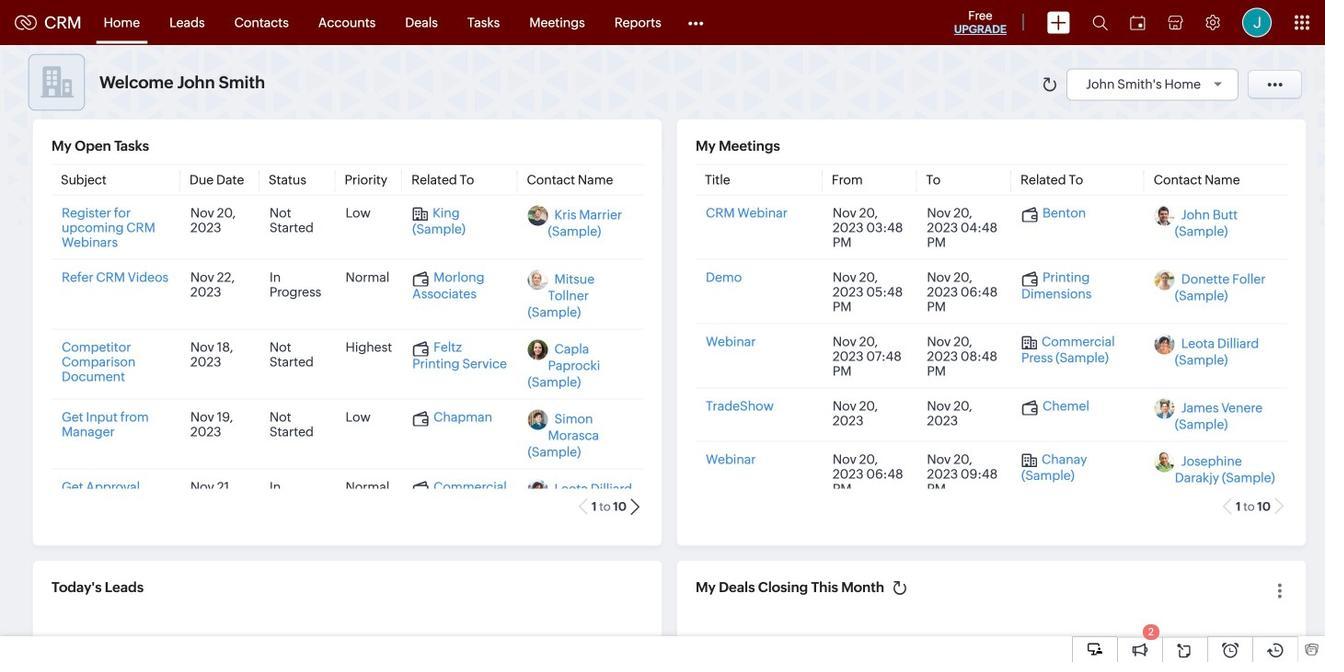 Task type: vqa. For each thing, say whether or not it's contained in the screenshot.
Calendar IMAGE at top right
yes



Task type: describe. For each thing, give the bounding box(es) containing it.
search image
[[1093, 15, 1108, 30]]

search element
[[1082, 0, 1119, 45]]

Other Modules field
[[676, 8, 716, 37]]

calendar image
[[1130, 15, 1146, 30]]

profile image
[[1243, 8, 1272, 37]]

logo image
[[15, 15, 37, 30]]



Task type: locate. For each thing, give the bounding box(es) containing it.
profile element
[[1232, 0, 1283, 45]]

create menu image
[[1047, 12, 1070, 34]]

create menu element
[[1036, 0, 1082, 45]]



